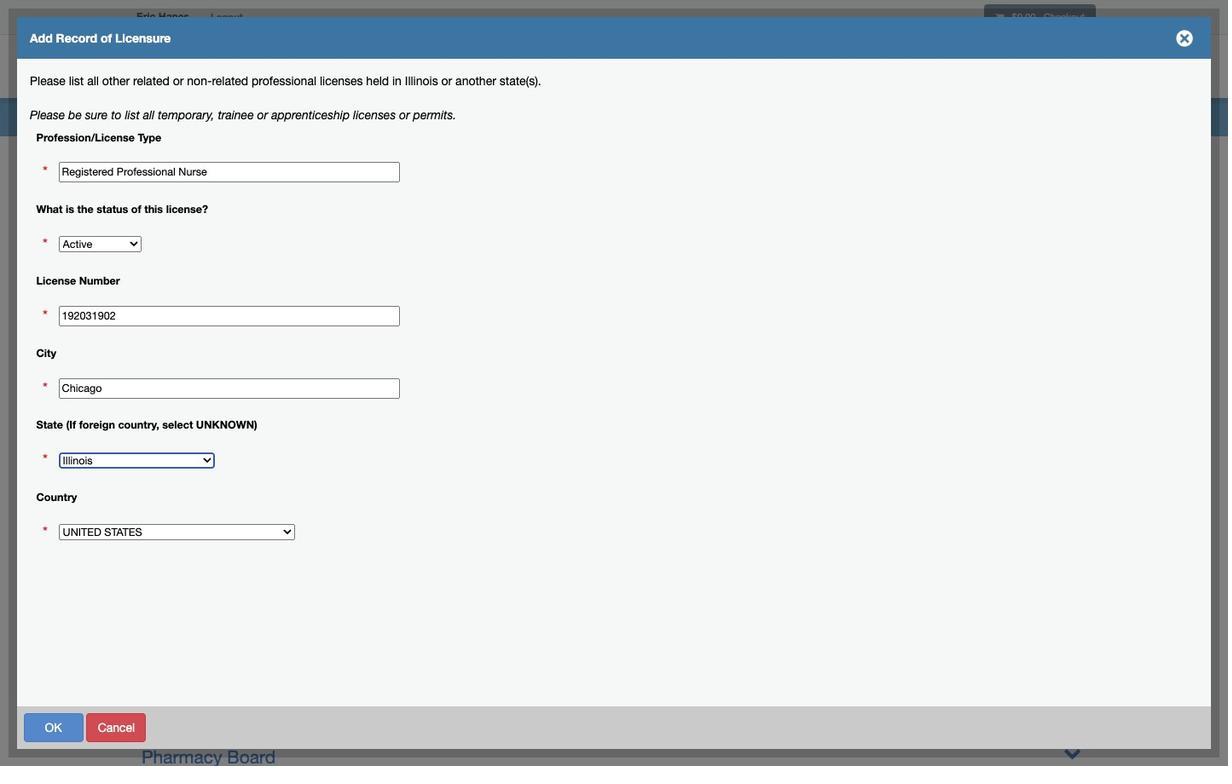 Task type: describe. For each thing, give the bounding box(es) containing it.
trainee for related
[[218, 108, 254, 122]]

be for list
[[68, 108, 82, 122]]

License Number text field
[[59, 307, 400, 327]]

information
[[93, 348, 153, 362]]

medical board (physician & surgeon & chiropractor) link
[[142, 446, 559, 467]]

my account link
[[879, 38, 974, 98]]

occupational
[[142, 719, 248, 740]]

foreign
[[79, 419, 115, 432]]

registered
[[43, 79, 100, 93]]

registered
[[30, 31, 107, 45]]

1 horizontal spatial in
[[584, 122, 593, 135]]

nursing board (rn, lpn & apn) link
[[142, 502, 398, 523]]

2 medical from the top
[[142, 474, 205, 495]]

chiropractor)
[[454, 446, 559, 467]]

architecture board link
[[142, 249, 292, 270]]

personal information
[[43, 348, 153, 362]]

checkout
[[1044, 11, 1085, 22]]

the
[[77, 203, 94, 216]]

2 application from the top
[[43, 183, 103, 197]]

2 * from the top
[[43, 235, 48, 252]]

name change
[[43, 435, 119, 449]]

application inside registered nurse(rn) application instructions
[[43, 96, 103, 110]]

0 horizontal spatial another
[[456, 74, 496, 88]]

accounting board architecture board
[[142, 221, 292, 270]]

license number
[[36, 275, 120, 288]]

nursing board (rn, lpn & apn)
[[142, 502, 398, 523]]

status
[[84, 140, 119, 154]]

city
[[36, 347, 56, 360]]

date of birth
[[43, 392, 110, 405]]

limited liability company link
[[142, 390, 349, 410]]

(rn,
[[262, 502, 297, 523]]

professional
[[110, 31, 203, 45]]

select
[[162, 419, 193, 432]]

1 * from the top
[[43, 163, 48, 180]]

1 horizontal spatial record of licensure
[[209, 74, 316, 88]]

surgeon
[[366, 446, 433, 467]]

license
[[36, 275, 76, 288]]

apprenticeship for professional
[[450, 153, 527, 166]]

authorization for third- party contact
[[43, 227, 166, 258]]

2 vertical spatial record
[[43, 713, 81, 727]]

limited
[[142, 390, 201, 410]]

City text field
[[59, 379, 400, 399]]

military status
[[43, 140, 119, 154]]

massage
[[142, 418, 214, 438]]

eric hanes
[[136, 10, 189, 23]]

registered professional nurse
[[30, 31, 248, 45]]

to for all
[[293, 153, 304, 166]]

name
[[43, 435, 74, 449]]

1 vertical spatial licensure
[[265, 74, 316, 88]]

please right the 32.
[[233, 122, 268, 135]]

personal
[[43, 348, 89, 362]]

is
[[66, 203, 74, 216]]

0 vertical spatial professional
[[252, 74, 316, 88]]

1 vertical spatial nursing
[[142, 502, 204, 523]]

shopping cart image
[[995, 13, 1004, 22]]

4 * from the top
[[43, 380, 48, 397]]

nurse
[[207, 31, 248, 45]]

nurse(rn)
[[103, 79, 158, 93]]

what is the status of this license?
[[36, 203, 208, 216]]

location
[[100, 522, 146, 536]]

6 * from the top
[[43, 524, 48, 541]]

what
[[36, 203, 63, 216]]

1 vertical spatial professional
[[448, 122, 511, 135]]

online services link
[[974, 38, 1100, 98]]

trainee for non-
[[398, 153, 434, 166]]

registered nurse(rn) application instructions
[[43, 79, 168, 110]]

& left nail
[[397, 305, 409, 326]]

education location
[[43, 522, 146, 536]]

architecture
[[142, 249, 238, 270]]

medical corporation link
[[142, 474, 305, 495]]

barber, cosmetology, esthetics & nail technology board link
[[142, 305, 594, 326]]

0 vertical spatial licensure
[[115, 31, 171, 45]]

lpn
[[302, 502, 336, 523]]

$0.00 checkout
[[1009, 11, 1085, 22]]

detective, security, fingerprint & alarm contractor board link
[[142, 362, 599, 382]]

3 * from the top
[[43, 307, 48, 325]]

temporary nursing permit
[[43, 479, 182, 492]]

permits. for illinois
[[588, 153, 630, 166]]

1 medical from the top
[[142, 446, 205, 467]]

0 vertical spatial nursing
[[102, 479, 144, 492]]

barber, cosmetology, esthetics & nail technology board
[[142, 305, 594, 326]]

0 vertical spatial other
[[102, 74, 130, 88]]

home
[[835, 62, 865, 74]]

my
[[892, 62, 908, 74]]

state (if foreign country, select unknown)
[[36, 419, 257, 432]]

detective,
[[142, 362, 222, 382]]

eric
[[136, 10, 156, 23]]

country
[[36, 491, 77, 504]]

state
[[36, 419, 63, 432]]

logout link
[[198, 0, 256, 34]]

mailing
[[103, 287, 141, 301]]

close window image
[[1171, 25, 1198, 52]]

profession/license
[[36, 131, 135, 144]]

please be sure to list all temporary, trainee or apprenticeship licenses or permits. for non-
[[215, 153, 630, 166]]

please up military
[[30, 108, 65, 122]]

type
[[138, 131, 161, 144]]

detective, security, fingerprint & alarm contractor board limited liability company massage therapy board medical board (physician & surgeon & chiropractor) medical corporation
[[142, 362, 599, 495]]

add record of licensure
[[30, 31, 171, 45]]

(physician
[[263, 446, 344, 467]]

third-
[[134, 227, 166, 241]]

sure for all
[[85, 108, 108, 122]]

education
[[43, 522, 96, 536]]

32.
[[215, 122, 230, 135]]

status
[[97, 203, 128, 216]]

alarm
[[408, 362, 455, 382]]

online services
[[987, 62, 1078, 74]]



Task type: locate. For each thing, give the bounding box(es) containing it.
esthetics
[[319, 305, 392, 326]]

nursing left permit
[[102, 479, 144, 492]]

chevron down image
[[1064, 745, 1082, 763]]

record
[[56, 31, 97, 45], [209, 74, 248, 88], [43, 713, 81, 727]]

0 horizontal spatial in
[[392, 74, 402, 88]]

apprenticeship
[[271, 108, 350, 122], [450, 153, 527, 166]]

1 vertical spatial record of licensure
[[43, 713, 150, 727]]

1 vertical spatial medical
[[142, 474, 205, 495]]

sure down please list all other related or non-related professional licenses held in illinois or another state(s).
[[268, 153, 290, 166]]

fingerprint
[[301, 362, 387, 382]]

0 horizontal spatial trainee
[[218, 108, 254, 122]]

trainee up the 32.
[[218, 108, 254, 122]]

1 vertical spatial be
[[252, 153, 265, 166]]

permits. for or
[[413, 108, 457, 122]]

profession/license type
[[36, 131, 161, 144]]

1 vertical spatial trainee
[[398, 153, 434, 166]]

1 vertical spatial other
[[303, 122, 330, 135]]

date
[[43, 392, 68, 405]]

other down please list all other related or non-related professional licenses held in illinois or another state(s).
[[303, 122, 330, 135]]

* down military
[[43, 163, 48, 180]]

1 horizontal spatial to
[[293, 153, 304, 166]]

0 horizontal spatial held
[[366, 74, 389, 88]]

security,
[[227, 362, 296, 382]]

1 horizontal spatial temporary,
[[340, 153, 395, 166]]

0 vertical spatial to
[[111, 108, 122, 122]]

my account
[[892, 62, 960, 74]]

0 vertical spatial temporary,
[[158, 108, 215, 122]]

* down country in the bottom of the page
[[43, 524, 48, 541]]

of
[[101, 31, 112, 45], [251, 74, 261, 88], [131, 203, 141, 216], [71, 392, 81, 405], [85, 713, 95, 727]]

1 horizontal spatial trainee
[[398, 153, 434, 166]]

to up the profession/license type
[[111, 108, 122, 122]]

please be sure to list all temporary, trainee or apprenticeship licenses or permits. for related
[[30, 108, 457, 122]]

1 vertical spatial please be sure to list all temporary, trainee or apprenticeship licenses or permits.
[[215, 153, 630, 166]]

occupational therapy board link
[[142, 719, 372, 740]]

0 horizontal spatial sure
[[85, 108, 108, 122]]

accounting board link
[[142, 221, 286, 241]]

professional
[[252, 74, 316, 88], [448, 122, 511, 135]]

5 * from the top
[[43, 452, 48, 469]]

barber,
[[142, 305, 199, 326]]

country,
[[118, 419, 159, 432]]

for
[[116, 227, 131, 241]]

0 horizontal spatial temporary,
[[158, 108, 215, 122]]

0 horizontal spatial to
[[111, 108, 122, 122]]

instructions
[[106, 96, 168, 110]]

1 vertical spatial permits.
[[588, 153, 630, 166]]

other up instructions
[[102, 74, 130, 88]]

therapy inside detective, security, fingerprint & alarm contractor board limited liability company massage therapy board medical board (physician & surgeon & chiropractor) medical corporation
[[219, 418, 284, 438]]

state(s).
[[500, 74, 541, 88], [688, 122, 729, 135]]

massage therapy board link
[[142, 418, 338, 438]]

0 vertical spatial non-
[[187, 74, 212, 88]]

* down city
[[43, 380, 48, 397]]

1 vertical spatial in
[[584, 122, 593, 135]]

1 vertical spatial sure
[[268, 153, 290, 166]]

0 vertical spatial record of licensure
[[209, 74, 316, 88]]

public
[[43, 287, 76, 301]]

application up is
[[43, 183, 103, 197]]

list
[[69, 74, 84, 88], [125, 108, 140, 122], [271, 122, 286, 135], [307, 153, 322, 166]]

& right surgeon
[[438, 446, 449, 467]]

None button
[[23, 714, 83, 743], [87, 714, 146, 743], [215, 714, 284, 743], [287, 714, 334, 743], [1086, 714, 1192, 743], [23, 714, 83, 743], [87, 714, 146, 743], [215, 714, 284, 743], [287, 714, 334, 743], [1086, 714, 1192, 743]]

related
[[133, 74, 170, 88], [212, 74, 248, 88], [333, 122, 369, 135], [409, 122, 445, 135]]

0 vertical spatial permits.
[[413, 108, 457, 122]]

& left surgeon
[[349, 446, 361, 467]]

change
[[78, 435, 119, 449]]

illinois department of financial and professional regulation image
[[128, 38, 517, 93]]

please down the 32.
[[215, 153, 249, 166]]

* down what
[[43, 235, 48, 252]]

board
[[237, 221, 286, 241], [243, 249, 292, 270], [545, 305, 594, 326], [551, 362, 599, 382], [289, 418, 338, 438], [210, 446, 258, 467], [209, 502, 257, 523], [323, 719, 372, 740]]

please list all other related or non-related professional licenses held in illinois or another state(s).
[[30, 74, 541, 88]]

$0.00
[[1012, 11, 1036, 22]]

liability
[[206, 390, 266, 410]]

0 horizontal spatial non-
[[187, 74, 212, 88]]

& right lpn
[[341, 502, 353, 523]]

this
[[144, 203, 163, 216]]

be for please
[[252, 153, 265, 166]]

1 horizontal spatial held
[[559, 122, 581, 135]]

Profession/License Type text field
[[59, 162, 400, 183]]

company
[[271, 390, 349, 410]]

1 vertical spatial non-
[[386, 122, 409, 135]]

0 horizontal spatial state(s).
[[500, 74, 541, 88]]

occupational therapy board
[[142, 719, 372, 740]]

0 horizontal spatial be
[[68, 108, 82, 122]]

please down 'add'
[[30, 74, 65, 88]]

please be sure to list all temporary, trainee or apprenticeship licenses or permits. up the 32.
[[30, 108, 457, 122]]

1 vertical spatial held
[[559, 122, 581, 135]]

0 vertical spatial in
[[392, 74, 402, 88]]

be up profession/license
[[68, 108, 82, 122]]

other
[[102, 74, 130, 88], [303, 122, 330, 135]]

apn)
[[358, 502, 398, 523]]

0 vertical spatial held
[[366, 74, 389, 88]]

0 vertical spatial state(s).
[[500, 74, 541, 88]]

1 horizontal spatial other
[[303, 122, 330, 135]]

number
[[79, 275, 120, 288]]

add
[[30, 31, 53, 45]]

application down registered
[[43, 96, 103, 110]]

0 vertical spatial please be sure to list all temporary, trainee or apprenticeship licenses or permits.
[[30, 108, 457, 122]]

1 horizontal spatial another
[[646, 122, 685, 135]]

0 vertical spatial record
[[56, 31, 97, 45]]

another
[[456, 74, 496, 88], [646, 122, 685, 135]]

1 vertical spatial apprenticeship
[[450, 153, 527, 166]]

apprenticeship down please list all other related or non-related professional licenses held in illinois or another state(s).
[[271, 108, 350, 122]]

to for other
[[111, 108, 122, 122]]

nursing down permit
[[142, 502, 204, 523]]

online
[[987, 62, 1024, 74]]

0 horizontal spatial illinois
[[405, 74, 438, 88]]

1 horizontal spatial professional
[[448, 122, 511, 135]]

1 horizontal spatial apprenticeship
[[450, 153, 527, 166]]

temporary
[[43, 479, 99, 492]]

be down please list all other related or non-related professional licenses held in illinois or another state(s).
[[252, 153, 265, 166]]

0 horizontal spatial permits.
[[413, 108, 457, 122]]

0 horizontal spatial professional
[[252, 74, 316, 88]]

1 horizontal spatial non-
[[386, 122, 409, 135]]

1 vertical spatial illinois
[[596, 122, 629, 135]]

0 vertical spatial another
[[456, 74, 496, 88]]

0 vertical spatial trainee
[[218, 108, 254, 122]]

1 application from the top
[[43, 96, 103, 110]]

sure for list
[[268, 153, 290, 166]]

2 vertical spatial licensure
[[98, 713, 150, 727]]

hanes
[[158, 10, 189, 23]]

1 vertical spatial record
[[209, 74, 248, 88]]

held
[[366, 74, 389, 88], [559, 122, 581, 135]]

0 vertical spatial therapy
[[219, 418, 284, 438]]

method
[[106, 183, 147, 197]]

in
[[392, 74, 402, 88], [584, 122, 593, 135]]

1 vertical spatial application
[[43, 183, 103, 197]]

0 vertical spatial medical
[[142, 446, 205, 467]]

* down public
[[43, 307, 48, 325]]

1 horizontal spatial be
[[252, 153, 265, 166]]

0 horizontal spatial record of licensure
[[43, 713, 150, 727]]

1 horizontal spatial state(s).
[[688, 122, 729, 135]]

temporary, for or
[[158, 108, 215, 122]]

0 vertical spatial application
[[43, 96, 103, 110]]

public and mailing addresses
[[43, 287, 141, 318]]

birth
[[85, 392, 110, 405]]

medical
[[142, 446, 205, 467], [142, 474, 205, 495]]

be
[[68, 108, 82, 122], [252, 153, 265, 166]]

contact
[[74, 244, 116, 258]]

apprenticeship down 32. please list all other related or non-related professional licenses held in illinois or another state(s).
[[450, 153, 527, 166]]

close window image
[[1171, 25, 1198, 52]]

authorization
[[43, 227, 113, 241]]

to down please list all other related or non-related professional licenses held in illinois or another state(s).
[[293, 153, 304, 166]]

please
[[30, 74, 65, 88], [30, 108, 65, 122], [233, 122, 268, 135], [215, 153, 249, 166]]

1 horizontal spatial sure
[[268, 153, 290, 166]]

military
[[43, 140, 81, 154]]

sure up the profession/license type
[[85, 108, 108, 122]]

technology
[[449, 305, 540, 326]]

* down the name
[[43, 452, 48, 469]]

unknown)
[[196, 419, 257, 432]]

please be sure to list all temporary, trainee or apprenticeship licenses or permits. down 32. please list all other related or non-related professional licenses held in illinois or another state(s).
[[215, 153, 630, 166]]

home link
[[821, 38, 879, 98]]

1 vertical spatial to
[[293, 153, 304, 166]]

1 vertical spatial therapy
[[253, 719, 318, 740]]

permit
[[147, 479, 182, 492]]

trainee
[[218, 108, 254, 122], [398, 153, 434, 166]]

1 vertical spatial temporary,
[[340, 153, 395, 166]]

record of licensure
[[209, 74, 316, 88], [43, 713, 150, 727]]

trainee down 32. please list all other related or non-related professional licenses held in illinois or another state(s).
[[398, 153, 434, 166]]

1 vertical spatial another
[[646, 122, 685, 135]]

addresses
[[43, 305, 99, 318]]

& left alarm
[[392, 362, 403, 382]]

1 vertical spatial state(s).
[[688, 122, 729, 135]]

0 horizontal spatial apprenticeship
[[271, 108, 350, 122]]

temporary,
[[158, 108, 215, 122], [340, 153, 395, 166]]

0 horizontal spatial other
[[102, 74, 130, 88]]

account
[[910, 62, 960, 74]]

0 vertical spatial sure
[[85, 108, 108, 122]]

to
[[111, 108, 122, 122], [293, 153, 304, 166]]

apprenticeship for licenses
[[271, 108, 350, 122]]

0 vertical spatial be
[[68, 108, 82, 122]]

1 horizontal spatial permits.
[[588, 153, 630, 166]]

0 vertical spatial apprenticeship
[[271, 108, 350, 122]]

sure
[[85, 108, 108, 122], [268, 153, 290, 166]]

license?
[[166, 203, 208, 216]]

0 vertical spatial illinois
[[405, 74, 438, 88]]

1 horizontal spatial illinois
[[596, 122, 629, 135]]

accounting
[[142, 221, 233, 241]]

party
[[43, 244, 71, 258]]

temporary, for related
[[340, 153, 395, 166]]

cosmetology,
[[204, 305, 314, 326]]

logout
[[211, 11, 243, 22]]

and
[[79, 287, 99, 301]]



Task type: vqa. For each thing, say whether or not it's contained in the screenshot.
1st chevron down icon from the bottom
no



